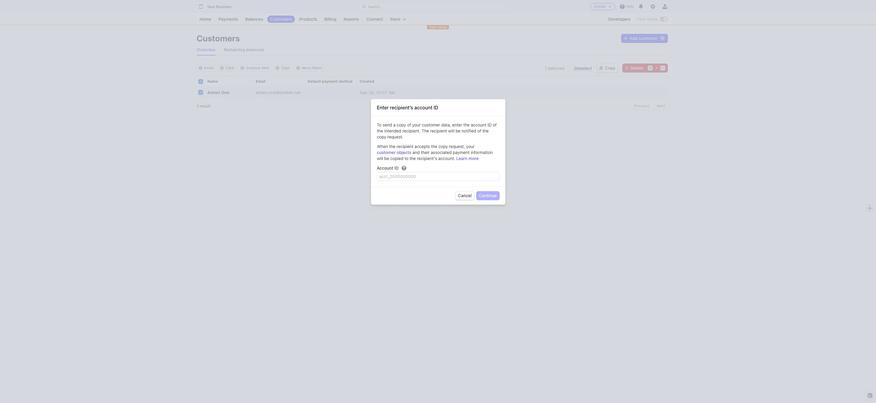 Task type: vqa. For each thing, say whether or not it's contained in the screenshot.
svg icon
yes



Task type: describe. For each thing, give the bounding box(es) containing it.
be inside 'and their associated payment information will be copied to the recipient's account.'
[[384, 156, 389, 161]]

previous button
[[632, 103, 652, 110]]

billing link
[[321, 16, 340, 23]]

ashen.one@lordren.net link
[[256, 87, 308, 97]]

connect link
[[364, 16, 386, 23]]

balances
[[246, 47, 264, 52]]

request,
[[449, 144, 465, 149]]

reports
[[344, 17, 359, 22]]

sep 28, 10:07 am link
[[360, 87, 402, 97]]

more button
[[388, 16, 410, 23]]

deselect button
[[575, 64, 592, 72]]

customers link
[[268, 16, 295, 23]]

test
[[430, 26, 438, 29]]

billing
[[324, 17, 337, 22]]

28,
[[369, 90, 375, 95]]

payments
[[219, 17, 238, 22]]

result
[[200, 104, 211, 109]]

add
[[630, 36, 638, 41]]

enter
[[377, 105, 389, 110]]

balances
[[245, 17, 263, 22]]

learn more
[[457, 156, 479, 161]]

1 horizontal spatial id
[[434, 105, 439, 110]]

balances link
[[242, 16, 266, 23]]

and their associated payment information will be copied to the recipient's account.
[[377, 150, 493, 161]]

0 horizontal spatial email
[[204, 66, 214, 70]]

customer objects button
[[377, 150, 412, 156]]

filters
[[312, 66, 322, 70]]

recipient inside when the recipient accepts the copy request, your customer objects
[[397, 144, 414, 149]]

created for created
[[360, 79, 374, 84]]

developers link
[[606, 16, 634, 23]]

data
[[439, 26, 447, 29]]

deselect
[[575, 66, 592, 71]]

previous
[[635, 104, 650, 108]]

be inside to send a copy of your customer data, enter the account id of the intended recipient. the recipient will be notified of the copy request.
[[456, 128, 461, 134]]

the
[[422, 128, 429, 134]]

1 horizontal spatial customers
[[271, 17, 292, 22]]

when the recipient accepts the copy request, your customer objects
[[377, 144, 475, 155]]

enter recipient's account id
[[377, 105, 439, 110]]

sep
[[360, 90, 367, 95]]

copy inside when the recipient accepts the copy request, your customer objects
[[439, 144, 448, 149]]

more for more filters
[[302, 66, 311, 70]]

will inside to send a copy of your customer data, enter the account id of the intended recipient. the recipient will be notified of the copy request.
[[448, 128, 455, 134]]

method
[[339, 79, 353, 84]]

overview link
[[197, 44, 216, 55]]

Select Item checkbox
[[199, 90, 203, 95]]

0 horizontal spatial of
[[407, 122, 411, 128]]

the down to
[[377, 128, 383, 134]]

customer inside when the recipient accepts the copy request, your customer objects
[[377, 150, 396, 155]]

1 horizontal spatial email
[[256, 79, 266, 84]]

and
[[413, 150, 420, 155]]

your inside when the recipient accepts the copy request, your customer objects
[[466, 144, 475, 149]]

to
[[377, 122, 382, 128]]

sep 28, 10:07 am
[[360, 90, 395, 95]]

copied
[[390, 156, 404, 161]]

products
[[299, 17, 317, 22]]

recipient.
[[403, 128, 421, 134]]

reports link
[[341, 16, 362, 23]]

add email image
[[199, 66, 202, 70]]

1 result
[[197, 104, 211, 109]]

account id
[[377, 166, 399, 171]]

copy button
[[597, 64, 618, 72]]

intended
[[384, 128, 402, 134]]

recipient's
[[417, 156, 437, 161]]

the up customer objects button
[[389, 144, 396, 149]]

2 vertical spatial id
[[395, 166, 399, 171]]

associated
[[431, 150, 452, 155]]

delete
[[631, 65, 644, 71]]

add customer
[[630, 36, 658, 41]]

the inside 'and their associated payment information will be copied to the recipient's account.'
[[410, 156, 416, 161]]

payment inside 'and their associated payment information will be copied to the recipient's account.'
[[453, 150, 470, 155]]

create
[[594, 4, 606, 9]]

date
[[261, 66, 269, 70]]

account inside to send a copy of your customer data, enter the account id of the intended recipient. the recipient will be notified of the copy request.
[[471, 122, 487, 128]]

selected
[[548, 66, 565, 71]]

tab list containing overview
[[197, 44, 668, 56]]

business
[[216, 5, 232, 9]]

1 selected
[[545, 66, 565, 71]]

when
[[377, 144, 388, 149]]

new business button
[[197, 2, 238, 11]]

copy
[[606, 65, 616, 71]]

test mode
[[638, 17, 658, 22]]

10:07
[[376, 90, 388, 95]]

Search… search field
[[359, 3, 506, 10]]

to send a copy of your customer data, enter the account id of the intended recipient. the recipient will be notified of the copy request.
[[377, 122, 497, 140]]

continue button
[[477, 192, 500, 200]]

mode
[[647, 17, 658, 22]]

your inside to send a copy of your customer data, enter the account id of the intended recipient. the recipient will be notified of the copy request.
[[412, 122, 421, 128]]

cancel button
[[456, 192, 474, 200]]

will inside 'and their associated payment information will be copied to the recipient's account.'
[[377, 156, 383, 161]]

default payment method
[[308, 79, 353, 84]]

learn
[[457, 156, 468, 161]]



Task type: locate. For each thing, give the bounding box(es) containing it.
type
[[281, 66, 290, 70]]

0 horizontal spatial customers
[[197, 33, 240, 43]]

id up information
[[488, 122, 492, 128]]

information
[[471, 150, 493, 155]]

new
[[208, 5, 215, 9]]

will down data,
[[448, 128, 455, 134]]

0 horizontal spatial id
[[395, 166, 399, 171]]

1 horizontal spatial copy
[[397, 122, 406, 128]]

enter
[[452, 122, 463, 128]]

copy up associated
[[439, 144, 448, 149]]

the right notified
[[483, 128, 489, 134]]

ashen one
[[208, 90, 229, 95]]

Deselect All checkbox
[[199, 80, 203, 84]]

2 horizontal spatial id
[[488, 122, 492, 128]]

1 vertical spatial 1
[[197, 104, 199, 109]]

the up 'and their associated payment information will be copied to the recipient's account.'
[[431, 144, 438, 149]]

ashen.one@lordren.net
[[256, 90, 301, 95]]

account.
[[439, 156, 455, 161]]

data,
[[442, 122, 451, 128]]

1 vertical spatial account
[[471, 122, 487, 128]]

more inside button
[[391, 17, 401, 22]]

more right connect
[[391, 17, 401, 22]]

0 horizontal spatial will
[[377, 156, 383, 161]]

recipient down data,
[[430, 128, 447, 134]]

1 horizontal spatial account
[[471, 122, 487, 128]]

a
[[393, 122, 396, 128]]

the up notified
[[464, 122, 470, 128]]

be down enter
[[456, 128, 461, 134]]

your up learn more
[[466, 144, 475, 149]]

your up recipient.
[[412, 122, 421, 128]]

the
[[464, 122, 470, 128], [377, 128, 383, 134], [483, 128, 489, 134], [389, 144, 396, 149], [431, 144, 438, 149], [410, 156, 416, 161]]

svg image left add
[[624, 37, 628, 40]]

send
[[383, 122, 392, 128]]

1 left the "result"
[[197, 104, 199, 109]]

2 horizontal spatial of
[[493, 122, 497, 128]]

0 vertical spatial id
[[434, 105, 439, 110]]

continue
[[479, 193, 497, 198]]

1 vertical spatial your
[[466, 144, 475, 149]]

customers left "products"
[[271, 17, 292, 22]]

1 horizontal spatial will
[[448, 128, 455, 134]]

0 vertical spatial recipient
[[430, 128, 447, 134]]

0 vertical spatial customer
[[639, 36, 658, 41]]

learn more button
[[457, 156, 479, 162]]

0 horizontal spatial more
[[302, 66, 311, 70]]

more for more
[[391, 17, 401, 22]]

0 horizontal spatial be
[[384, 156, 389, 161]]

customers
[[271, 17, 292, 22], [197, 33, 240, 43]]

1 vertical spatial will
[[377, 156, 383, 161]]

0 vertical spatial be
[[456, 128, 461, 134]]

will
[[448, 128, 455, 134], [377, 156, 383, 161]]

0 horizontal spatial 1
[[197, 104, 199, 109]]

created up "sep"
[[360, 79, 374, 84]]

your
[[412, 122, 421, 128], [466, 144, 475, 149]]

0 vertical spatial email
[[204, 66, 214, 70]]

0 horizontal spatial customer
[[377, 150, 396, 155]]

more
[[391, 17, 401, 22], [302, 66, 311, 70]]

customer up the the
[[422, 122, 440, 128]]

0 horizontal spatial recipient
[[397, 144, 414, 149]]

id down copied
[[395, 166, 399, 171]]

notified
[[462, 128, 477, 134]]

ashen one link
[[208, 87, 237, 97]]

accepts
[[415, 144, 430, 149]]

remaining
[[224, 47, 245, 52]]

account right recipient's
[[415, 105, 433, 110]]

search…
[[368, 4, 383, 9]]

1 vertical spatial svg image
[[600, 66, 603, 70]]

request.
[[388, 134, 404, 140]]

default
[[308, 79, 321, 84]]

home
[[200, 17, 211, 22]]

1 vertical spatial copy
[[377, 134, 387, 140]]

customers up overview
[[197, 33, 240, 43]]

1 horizontal spatial of
[[478, 128, 482, 134]]

id
[[434, 105, 439, 110], [488, 122, 492, 128], [395, 166, 399, 171]]

0 vertical spatial will
[[448, 128, 455, 134]]

name
[[208, 79, 218, 84]]

0 horizontal spatial payment
[[322, 79, 338, 84]]

remaining balances
[[224, 47, 264, 52]]

created for created date
[[246, 66, 260, 70]]

developers
[[609, 17, 631, 22]]

0 vertical spatial account
[[415, 105, 433, 110]]

of
[[407, 122, 411, 128], [493, 122, 497, 128], [478, 128, 482, 134]]

will up account
[[377, 156, 383, 161]]

1 vertical spatial email
[[256, 79, 266, 84]]

payments link
[[216, 16, 241, 23]]

email down created date
[[256, 79, 266, 84]]

1 vertical spatial created
[[360, 79, 374, 84]]

1 horizontal spatial 1
[[545, 66, 547, 71]]

toolbar containing email
[[197, 65, 325, 72]]

1 for 1 result
[[197, 104, 199, 109]]

next
[[657, 104, 665, 108]]

0 horizontal spatial your
[[412, 122, 421, 128]]

0 vertical spatial copy
[[397, 122, 406, 128]]

customer down when
[[377, 150, 396, 155]]

1 horizontal spatial your
[[466, 144, 475, 149]]

1 horizontal spatial be
[[456, 128, 461, 134]]

cancel
[[458, 193, 472, 198]]

add card image
[[220, 66, 224, 70]]

email
[[204, 66, 214, 70], [256, 79, 266, 84]]

to
[[405, 156, 409, 161]]

copy
[[397, 122, 406, 128], [377, 134, 387, 140], [439, 144, 448, 149]]

help button
[[618, 2, 637, 11]]

0 vertical spatial customers
[[271, 17, 292, 22]]

account
[[377, 166, 394, 171]]

1 vertical spatial payment
[[453, 150, 470, 155]]

1 horizontal spatial recipient
[[430, 128, 447, 134]]

new business
[[208, 5, 232, 9]]

created right add created date icon
[[246, 66, 260, 70]]

more right add more filters image
[[302, 66, 311, 70]]

connect
[[367, 17, 383, 22]]

1 horizontal spatial created
[[360, 79, 374, 84]]

↵
[[661, 66, 665, 70]]

svg image inside copy "button"
[[600, 66, 603, 70]]

test
[[638, 17, 646, 22]]

their
[[421, 150, 430, 155]]

customer
[[639, 36, 658, 41], [422, 122, 440, 128], [377, 150, 396, 155]]

create button
[[591, 3, 616, 10]]

copy up when
[[377, 134, 387, 140]]

add created date image
[[241, 66, 244, 70]]

home link
[[197, 16, 214, 23]]

recipient inside to send a copy of your customer data, enter the account id of the intended recipient. the recipient will be notified of the copy request.
[[430, 128, 447, 134]]

copy right a
[[397, 122, 406, 128]]

+
[[656, 66, 658, 70]]

2 vertical spatial customer
[[377, 150, 396, 155]]

recipient up objects
[[397, 144, 414, 149]]

1 vertical spatial recipient
[[397, 144, 414, 149]]

svg image left copy
[[600, 66, 603, 70]]

acct_0000000000 text field
[[377, 173, 500, 181]]

id up to send a copy of your customer data, enter the account id of the intended recipient. the recipient will be notified of the copy request.
[[434, 105, 439, 110]]

be down customer objects button
[[384, 156, 389, 161]]

2 vertical spatial copy
[[439, 144, 448, 149]]

0 vertical spatial payment
[[322, 79, 338, 84]]

payment up learn
[[453, 150, 470, 155]]

help
[[626, 4, 634, 9]]

overview
[[197, 47, 216, 52]]

payment right default
[[322, 79, 338, 84]]

test data
[[430, 26, 447, 29]]

card
[[226, 66, 234, 70]]

1 vertical spatial be
[[384, 156, 389, 161]]

⌘
[[649, 66, 652, 70]]

2 horizontal spatial customer
[[639, 36, 658, 41]]

more
[[469, 156, 479, 161]]

id inside to send a copy of your customer data, enter the account id of the intended recipient. the recipient will be notified of the copy request.
[[488, 122, 492, 128]]

products link
[[296, 16, 320, 23]]

1 vertical spatial customer
[[422, 122, 440, 128]]

more filters
[[302, 66, 322, 70]]

1 vertical spatial id
[[488, 122, 492, 128]]

0 vertical spatial your
[[412, 122, 421, 128]]

recipient's
[[390, 105, 413, 110]]

toolbar
[[197, 65, 325, 72]]

customer left the "n" at the right of page
[[639, 36, 658, 41]]

customer inside to send a copy of your customer data, enter the account id of the intended recipient. the recipient will be notified of the copy request.
[[422, 122, 440, 128]]

2 horizontal spatial copy
[[439, 144, 448, 149]]

1 horizontal spatial svg image
[[624, 37, 628, 40]]

account up notified
[[471, 122, 487, 128]]

0 horizontal spatial copy
[[377, 134, 387, 140]]

1 for 1 selected
[[545, 66, 547, 71]]

email right add email icon on the top left
[[204, 66, 214, 70]]

1 horizontal spatial payment
[[453, 150, 470, 155]]

0 vertical spatial created
[[246, 66, 260, 70]]

0 vertical spatial more
[[391, 17, 401, 22]]

add type image
[[276, 66, 279, 70]]

1
[[545, 66, 547, 71], [197, 104, 199, 109]]

1 vertical spatial more
[[302, 66, 311, 70]]

remaining balances link
[[224, 44, 264, 55]]

1 left selected
[[545, 66, 547, 71]]

be
[[456, 128, 461, 134], [384, 156, 389, 161]]

1 vertical spatial customers
[[197, 33, 240, 43]]

0 vertical spatial 1
[[545, 66, 547, 71]]

1 horizontal spatial more
[[391, 17, 401, 22]]

more inside toolbar
[[302, 66, 311, 70]]

svg image
[[624, 37, 628, 40], [600, 66, 603, 70]]

n
[[662, 36, 664, 41]]

1 horizontal spatial customer
[[422, 122, 440, 128]]

0 horizontal spatial created
[[246, 66, 260, 70]]

0 horizontal spatial account
[[415, 105, 433, 110]]

created date
[[246, 66, 269, 70]]

tab list
[[197, 44, 668, 56]]

the right to
[[410, 156, 416, 161]]

0 horizontal spatial svg image
[[600, 66, 603, 70]]

am
[[389, 90, 395, 95]]

objects
[[397, 150, 412, 155]]

add more filters image
[[296, 66, 300, 70]]

payment
[[322, 79, 338, 84], [453, 150, 470, 155]]

0 vertical spatial svg image
[[624, 37, 628, 40]]



